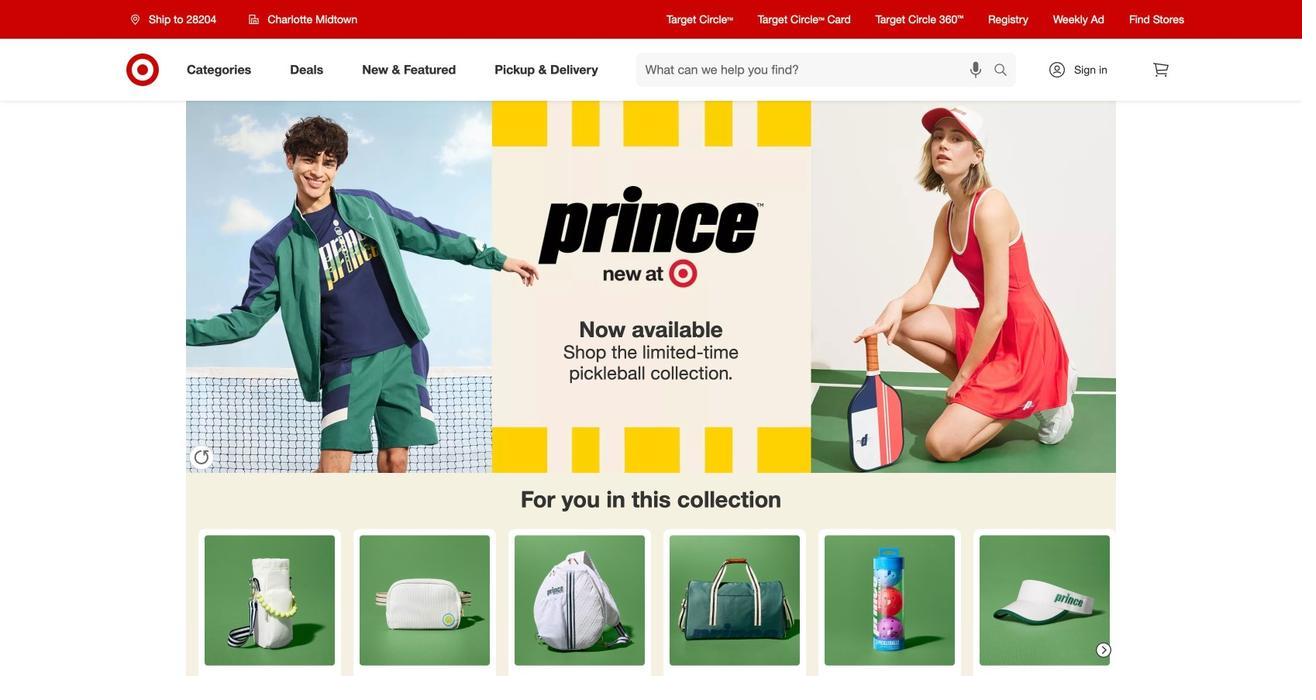 Task type: describe. For each thing, give the bounding box(es) containing it.
prince pickleball water bottle sling - cream image
[[205, 535, 335, 665]]

prince pickleball ball red/blue/purple - 3pk image
[[825, 535, 955, 665]]

prince new at target image
[[186, 101, 1116, 473]]

carousel region
[[186, 473, 1116, 676]]

prince pickleball duffel sports equipment bag - green image
[[670, 535, 800, 665]]

prince pickleball sling bag - white image
[[515, 535, 645, 665]]



Task type: vqa. For each thing, say whether or not it's contained in the screenshot.
Prince Pickleball Visor Hat - Cream image
yes



Task type: locate. For each thing, give the bounding box(es) containing it.
What can we help you find? suggestions appear below search field
[[636, 53, 998, 87]]

prince pickleball belt bag -cream image
[[360, 535, 490, 665]]

prince pickleball visor hat - cream image
[[980, 535, 1110, 665]]



